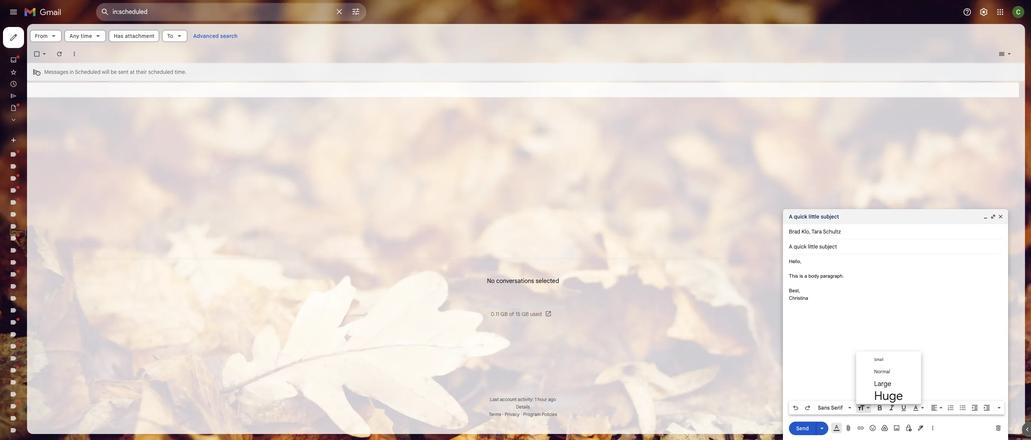 Task type: locate. For each thing, give the bounding box(es) containing it.
·
[[503, 412, 504, 418], [521, 412, 522, 418]]

to button
[[162, 30, 187, 42]]

more image
[[71, 50, 78, 58]]

0.11
[[491, 311, 500, 318]]

activity:
[[518, 397, 534, 403]]

details
[[516, 405, 530, 410]]

· down 'details'
[[521, 412, 522, 418]]

sans serif option
[[817, 405, 847, 412]]

discard draft ‪(⌘⇧d)‬ image
[[995, 425, 1003, 433]]

navigation
[[0, 24, 90, 441]]

is
[[800, 274, 803, 279]]

0 horizontal spatial ·
[[503, 412, 504, 418]]

terms link
[[489, 412, 501, 418]]

more send options image
[[819, 425, 826, 433]]

pop out image
[[991, 214, 997, 220]]

subject
[[821, 214, 839, 220]]

1 horizontal spatial gb
[[522, 311, 529, 318]]

terms
[[489, 412, 501, 418]]

undo ‪(⌘z)‬ image
[[792, 405, 800, 412]]

to
[[167, 33, 173, 39]]

attachment
[[125, 33, 155, 39]]

of
[[509, 311, 514, 318]]

gb left of
[[501, 311, 508, 318]]

insert link ‪(⌘k)‬ image
[[857, 425, 865, 433]]

large menu
[[857, 352, 921, 405]]

15
[[516, 311, 521, 318]]

little
[[809, 214, 820, 220]]

· right terms link
[[503, 412, 504, 418]]

2 gb from the left
[[522, 311, 529, 318]]

program policies link
[[523, 412, 557, 418]]

attach files image
[[845, 425, 853, 433]]

serif
[[831, 405, 843, 412]]

,
[[809, 229, 811, 235]]

advanced search button
[[190, 29, 241, 43]]

gb
[[501, 311, 508, 318], [522, 311, 529, 318]]

hello,
[[789, 259, 802, 265]]

bold ‪(⌘b)‬ image
[[876, 405, 884, 412]]

privacy link
[[505, 412, 520, 418]]

1
[[535, 397, 537, 403]]

Search mail text field
[[113, 8, 330, 16]]

1 · from the left
[[503, 412, 504, 418]]

no conversations selected main content
[[27, 24, 1026, 435]]

quick
[[794, 214, 808, 220]]

insert signature image
[[917, 425, 925, 433]]

policies
[[542, 412, 557, 418]]

this
[[789, 274, 799, 279]]

has attachment
[[114, 33, 155, 39]]

large
[[875, 380, 892, 389]]

None search field
[[96, 3, 366, 21]]

1 gb from the left
[[501, 311, 508, 318]]

sans serif
[[818, 405, 843, 412]]

messages
[[44, 69, 68, 75]]

hour
[[538, 397, 547, 403]]

from
[[35, 33, 48, 39]]

sans
[[818, 405, 830, 412]]

any time
[[70, 33, 92, 39]]

indent more ‪(⌘])‬ image
[[983, 405, 991, 412]]

close image
[[998, 214, 1004, 220]]

send button
[[789, 422, 816, 436]]

advanced
[[193, 33, 219, 39]]

best, christina
[[789, 288, 809, 301]]

messages in scheduled will be sent at their scheduled time.
[[44, 69, 187, 75]]

a quick little subject dialog
[[783, 210, 1009, 441]]

none checkbox inside no conversations selected main content
[[33, 50, 41, 58]]

last account activity: 1 hour ago details terms · privacy · program policies
[[489, 397, 557, 418]]

0.11 gb of 15 gb used
[[491, 311, 542, 318]]

2 · from the left
[[521, 412, 522, 418]]

0 horizontal spatial gb
[[501, 311, 508, 318]]

program
[[523, 412, 541, 418]]

1 horizontal spatial ·
[[521, 412, 522, 418]]

any time button
[[65, 30, 106, 42]]

minimize image
[[983, 214, 989, 220]]

klo
[[802, 229, 809, 235]]

last
[[490, 397, 499, 403]]

more options image
[[931, 425, 935, 433]]

be
[[111, 69, 117, 75]]

normal
[[875, 369, 890, 376]]

None checkbox
[[33, 50, 41, 58]]

at
[[130, 69, 135, 75]]

Subject field
[[789, 243, 1003, 251]]

details link
[[516, 405, 530, 410]]

gb right 15
[[522, 311, 529, 318]]

advanced search options image
[[348, 4, 363, 19]]

scheduled
[[148, 69, 173, 75]]



Task type: vqa. For each thing, say whether or not it's contained in the screenshot.
the alert
no



Task type: describe. For each thing, give the bounding box(es) containing it.
any
[[70, 33, 79, 39]]

numbered list ‪(⌘⇧7)‬ image
[[947, 405, 955, 412]]

sent
[[118, 69, 128, 75]]

formatting options toolbar
[[789, 402, 1005, 415]]

brad klo , tara schultz
[[789, 229, 841, 235]]

schultz
[[823, 229, 841, 235]]

advanced search
[[193, 33, 238, 39]]

refresh image
[[56, 50, 63, 58]]

account
[[500, 397, 517, 403]]

has attachment button
[[109, 30, 159, 42]]

more formatting options image
[[996, 405, 1003, 412]]

insert files using drive image
[[881, 425, 889, 433]]

small
[[875, 358, 884, 363]]

indent less ‪(⌘[)‬ image
[[971, 405, 979, 412]]

brad
[[789, 229, 801, 235]]

bulleted list ‪(⌘⇧8)‬ image
[[959, 405, 967, 412]]

gmail image
[[24, 5, 65, 20]]

this is a body paragraph.
[[789, 274, 844, 279]]

toggle confidential mode image
[[905, 425, 913, 433]]

italic ‪(⌘i)‬ image
[[888, 405, 896, 412]]

selected
[[536, 278, 559, 285]]

a quick little subject
[[789, 214, 839, 220]]

from button
[[30, 30, 62, 42]]

underline ‪(⌘u)‬ image
[[900, 405, 908, 413]]

has
[[114, 33, 124, 39]]

support image
[[963, 8, 972, 17]]

main menu image
[[9, 8, 18, 17]]

used
[[530, 311, 542, 318]]

time.
[[175, 69, 187, 75]]

search mail image
[[98, 5, 112, 19]]

settings image
[[980, 8, 989, 17]]

ago
[[549, 397, 556, 403]]

insert emoji ‪(⌘⇧2)‬ image
[[869, 425, 877, 433]]

paragraph.
[[821, 274, 844, 279]]

will
[[102, 69, 109, 75]]

clear search image
[[332, 4, 347, 19]]

insert photo image
[[893, 425, 901, 433]]

conversations
[[496, 278, 534, 285]]

privacy
[[505, 412, 520, 418]]

body
[[809, 274, 819, 279]]

search
[[220, 33, 238, 39]]

follow link to manage storage image
[[545, 311, 553, 318]]

in
[[70, 69, 74, 75]]

redo ‪(⌘y)‬ image
[[804, 405, 812, 412]]

no
[[487, 278, 495, 285]]

scheduled
[[75, 69, 101, 75]]

toggle split pane mode image
[[998, 50, 1006, 58]]

a
[[789, 214, 793, 220]]

a
[[805, 274, 807, 279]]

Message Body text field
[[789, 258, 1003, 400]]

best,
[[789, 288, 800, 294]]

time
[[81, 33, 92, 39]]

their
[[136, 69, 147, 75]]

no conversations selected
[[487, 278, 559, 285]]

christina
[[789, 296, 809, 301]]

send
[[797, 426, 809, 432]]

tara
[[812, 229, 822, 235]]



